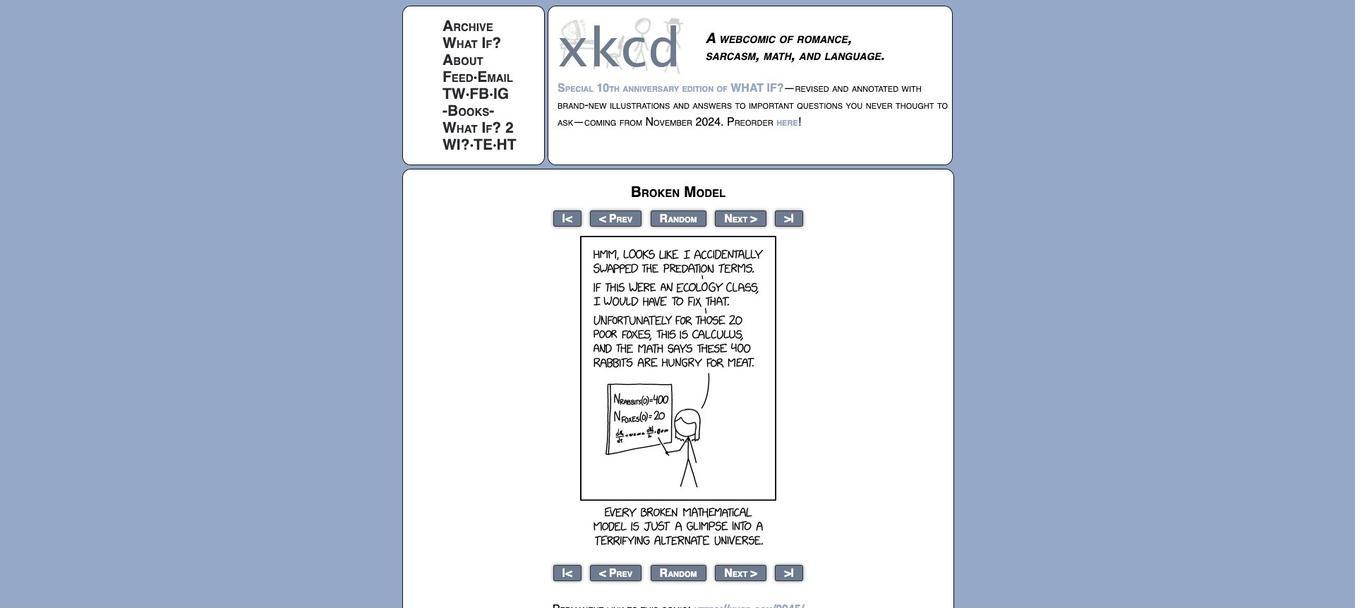 Task type: describe. For each thing, give the bounding box(es) containing it.
broken model image
[[581, 236, 777, 552]]



Task type: locate. For each thing, give the bounding box(es) containing it.
xkcd.com logo image
[[558, 16, 689, 75]]



